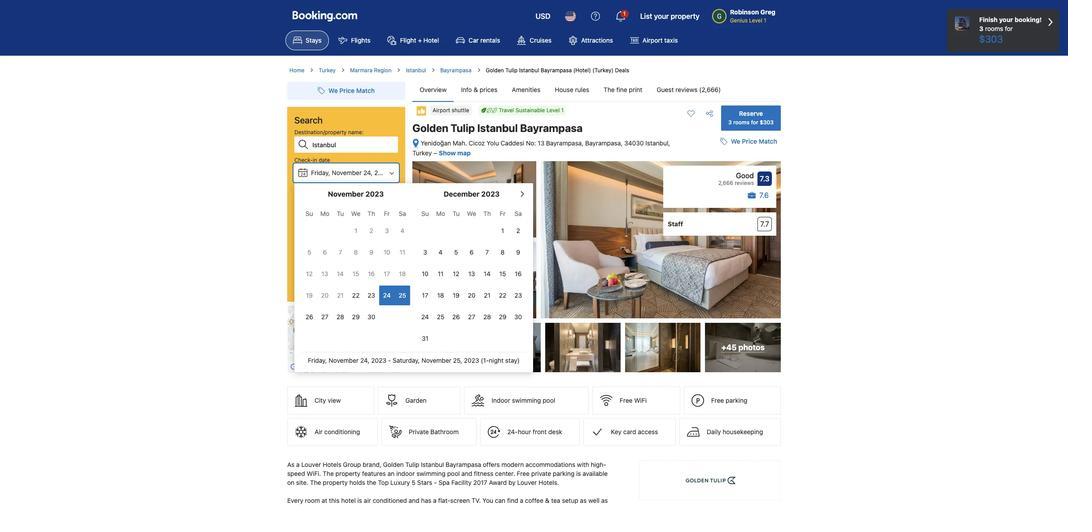Task type: locate. For each thing, give the bounding box(es) containing it.
26 inside 26 december 2023 option
[[453, 313, 460, 321]]

13 for 13 december 2023 'checkbox'
[[469, 270, 475, 277]]

20 inside 20 december 2023 checkbox
[[468, 291, 476, 299]]

for inside search section
[[335, 256, 342, 263]]

wifi.
[[307, 470, 321, 477]]

reserve
[[739, 110, 763, 117]]

1 6 from the left
[[323, 248, 327, 256]]

3 inside checkbox
[[423, 248, 427, 256]]

grid
[[302, 205, 410, 327], [418, 205, 526, 348]]

3 inside finish your booking! 3 rooms for $303
[[980, 25, 984, 32]]

9 inside checkbox
[[517, 248, 520, 256]]

19 for '19' checkbox
[[306, 291, 313, 299]]

2 29 from the left
[[499, 313, 507, 321]]

1 vertical spatial 24
[[383, 291, 391, 299]]

7 December 2023 checkbox
[[480, 242, 495, 262]]

1 December 2023 checkbox
[[495, 221, 511, 241]]

0 horizontal spatial and
[[409, 497, 420, 504]]

1 button
[[610, 5, 632, 27]]

travel
[[499, 107, 514, 114]]

0 horizontal spatial airport
[[433, 107, 450, 114]]

29
[[352, 313, 360, 321], [499, 313, 507, 321]]

the down 'hotel'
[[345, 506, 354, 506]]

for down reserve
[[751, 119, 759, 126]]

2 su from the left
[[422, 210, 429, 217]]

we price match inside search section
[[329, 87, 375, 94]]

th up 2 option
[[368, 210, 375, 217]]

car
[[469, 36, 479, 44]]

2 for december
[[517, 227, 520, 234]]

su left the stay
[[306, 210, 313, 217]]

0 vertical spatial is
[[577, 470, 581, 477]]

golden inside as a louver hotels group brand, golden tulip istanbul bayrampasa offers modern accommodations with high- speed wifi. the property features an indoor swimming pool and fitness center. free private parking is available on site. the property holds the top luxury 5 stars - spa facility 2017 award by louver hotels. every room at this hotel is air conditioned and has a flat-screen tv. you can find a coffee & tea setup as well as a bottle of water  in the rooms. certain units feature a seating area for your convenience. certain rooms inc
[[383, 461, 404, 468]]

2023 up november 2023
[[374, 169, 390, 176]]

14 December 2023 checkbox
[[480, 264, 495, 284]]

rooms inside as a louver hotels group brand, golden tulip istanbul bayrampasa offers modern accommodations with high- speed wifi. the property features an indoor swimming pool and fitness center. free private parking is available on site. the property holds the top luxury 5 stars - spa facility 2017 award by louver hotels. every room at this hotel is air conditioned and has a flat-screen tv. you can find a coffee & tea setup as well as a bottle of water  in the rooms. certain units feature a seating area for your convenience. certain rooms inc
[[568, 506, 586, 506]]

26 left 27 december 2023 option
[[453, 313, 460, 321]]

5 left the stars
[[412, 479, 416, 486]]

2 horizontal spatial 13
[[538, 139, 545, 147]]

18
[[399, 270, 406, 277], [437, 291, 444, 299]]

certain down 'conditioned' at the left
[[378, 506, 399, 506]]

guest
[[657, 86, 674, 93]]

2 23 from the left
[[515, 291, 522, 299]]

saturday, down 31 option
[[393, 357, 420, 364]]

29 right 28 november 2023 "option"
[[352, 313, 360, 321]]

1 12 from the left
[[306, 270, 313, 277]]

1 th from the left
[[368, 210, 375, 217]]

1 vertical spatial date
[[323, 184, 334, 190]]

6 for 6 option
[[470, 248, 474, 256]]

28 inside 28 november 2023 "option"
[[337, 313, 344, 321]]

1 su from the left
[[306, 210, 313, 217]]

11 inside option
[[400, 248, 405, 256]]

8 up work
[[354, 248, 358, 256]]

2 th from the left
[[484, 210, 491, 217]]

1 22 from the left
[[352, 291, 360, 299]]

swimming inside button
[[512, 397, 541, 404]]

1 tu from the left
[[337, 210, 344, 217]]

3 November 2023 checkbox
[[379, 221, 395, 241]]

15 for 15 option
[[353, 270, 359, 277]]

30 inside checkbox
[[368, 313, 375, 321]]

1 vertical spatial reviews
[[735, 180, 754, 186]]

home link
[[290, 66, 305, 75]]

5 December 2023 checkbox
[[449, 242, 464, 262]]

- inside as a louver hotels group brand, golden tulip istanbul bayrampasa offers modern accommodations with high- speed wifi. the property features an indoor swimming pool and fitness center. free private parking is available on site. the property holds the top luxury 5 stars - spa facility 2017 award by louver hotels. every room at this hotel is air conditioned and has a flat-screen tv. you can find a coffee & tea setup as well as a bottle of water  in the rooms. certain units feature a seating area for your convenience. certain rooms inc
[[434, 479, 437, 486]]

2 certain from the left
[[545, 506, 566, 506]]

26 inside 26 november 2023 option
[[306, 313, 313, 321]]

amenities
[[512, 86, 541, 93]]

2 vertical spatial golden
[[383, 461, 404, 468]]

key
[[611, 428, 622, 436]]

search up destination/property
[[295, 115, 323, 125]]

istanbul,
[[646, 139, 671, 147]]

4 for 4 november 2023 checkbox
[[401, 227, 405, 234]]

tulip up indoor
[[406, 461, 419, 468]]

-
[[388, 357, 391, 364], [434, 479, 437, 486]]

luxury
[[391, 479, 410, 486]]

spa
[[439, 479, 450, 486]]

golden up prices
[[486, 67, 504, 74]]

2 21 from the left
[[484, 291, 491, 299]]

16 November 2023 checkbox
[[364, 264, 379, 284]]

mo for december
[[436, 210, 445, 217]]

1 horizontal spatial tulip
[[451, 122, 475, 134]]

0 horizontal spatial 6
[[323, 248, 327, 256]]

we price match button down marmara
[[314, 83, 379, 99]]

18 December 2023 checkbox
[[433, 286, 449, 305]]

0 horizontal spatial price
[[340, 87, 355, 94]]

23 December 2023 checkbox
[[511, 286, 526, 305]]

22 inside the '22 december 2023' checkbox
[[499, 291, 507, 299]]

1 vertical spatial tulip
[[451, 122, 475, 134]]

we price match down reserve 3 rooms for $303
[[731, 137, 778, 145]]

1 26 from the left
[[306, 313, 313, 321]]

turkey link
[[319, 66, 336, 75]]

we price match for the we price match dropdown button in search section
[[329, 87, 375, 94]]

high-
[[591, 461, 607, 468]]

2 November 2023 checkbox
[[364, 221, 379, 241]]

saturday, november 25, 2023
[[311, 196, 398, 203]]

night left stay)
[[489, 357, 504, 364]]

0 horizontal spatial is
[[358, 497, 362, 504]]

istanbul up amenities
[[519, 67, 539, 74]]

5
[[308, 248, 311, 256], [454, 248, 458, 256], [412, 479, 416, 486]]

1 vertical spatial check-
[[295, 184, 313, 190]]

0 horizontal spatial room
[[305, 497, 320, 504]]

of
[[311, 506, 317, 506]]

24 inside checkbox
[[383, 291, 391, 299]]

2 28 from the left
[[484, 313, 491, 321]]

24
[[301, 172, 306, 176], [383, 291, 391, 299], [422, 313, 429, 321]]

tulip inside as a louver hotels group brand, golden tulip istanbul bayrampasa offers modern accommodations with high- speed wifi. the property features an indoor swimming pool and fitness center. free private parking is available on site. the property holds the top luxury 5 stars - spa facility 2017 award by louver hotels. every room at this hotel is air conditioned and has a flat-screen tv. you can find a coffee & tea setup as well as a bottle of water  in the rooms. certain units feature a seating area for your convenience. certain rooms inc
[[406, 461, 419, 468]]

sustainable
[[516, 107, 545, 114]]

your right finish
[[1000, 16, 1014, 23]]

3 inside checkbox
[[385, 227, 389, 234]]

3 December 2023 checkbox
[[418, 242, 433, 262]]

1 horizontal spatial th
[[484, 210, 491, 217]]

18 for 18 option
[[399, 270, 406, 277]]

finish your booking! 3 rooms for $303
[[980, 16, 1042, 45]]

free
[[620, 397, 633, 404], [712, 397, 724, 404], [517, 470, 530, 477]]

1 horizontal spatial and
[[462, 470, 473, 477]]

1 16 from the left
[[368, 270, 375, 277]]

1 horizontal spatial 8
[[501, 248, 505, 256]]

$303 inside reserve 3 rooms for $303
[[760, 119, 774, 126]]

24 inside checkbox
[[422, 313, 429, 321]]

work
[[344, 256, 356, 263]]

0 vertical spatial swimming
[[512, 397, 541, 404]]

yenidoğan
[[421, 139, 451, 147]]

0 vertical spatial price
[[340, 87, 355, 94]]

27 for 27 checkbox
[[321, 313, 329, 321]]

28 for 28 november 2023 "option"
[[337, 313, 344, 321]]

29 November 2023 checkbox
[[348, 307, 364, 327]]

27 inside 27 december 2023 option
[[468, 313, 476, 321]]

coffee
[[525, 497, 544, 504]]

24, up november 2023
[[364, 169, 373, 176]]

4 November 2023 checkbox
[[395, 221, 410, 241]]

1 horizontal spatial fr
[[500, 210, 506, 217]]

15 right 14 december 2023 option
[[500, 270, 506, 277]]

17 left 18 december 2023 option
[[422, 291, 429, 299]]

23 left 24 november 2023 checkbox
[[368, 291, 375, 299]]

0 vertical spatial check-
[[295, 157, 313, 163]]

swimming right indoor
[[512, 397, 541, 404]]

& right homes
[[337, 245, 341, 251]]

site.
[[296, 479, 309, 486]]

search section
[[284, 75, 533, 373]]

rooms
[[986, 25, 1004, 32], [734, 119, 750, 126], [568, 506, 586, 506]]

date up out
[[319, 157, 330, 163]]

overview link
[[413, 78, 454, 101]]

1 horizontal spatial 22
[[499, 291, 507, 299]]

2 22 from the left
[[499, 291, 507, 299]]

room
[[366, 226, 380, 234], [305, 497, 320, 504]]

1 sa from the left
[[399, 210, 406, 217]]

free for free parking
[[712, 397, 724, 404]]

1 29 from the left
[[352, 313, 360, 321]]

0 vertical spatial room
[[366, 226, 380, 234]]

1 7 from the left
[[339, 248, 342, 256]]

9 November 2023 checkbox
[[364, 242, 379, 262]]

0 horizontal spatial we price match button
[[314, 83, 379, 99]]

24-hour front desk button
[[480, 418, 580, 446]]

2 6 from the left
[[470, 248, 474, 256]]

0 vertical spatial and
[[462, 470, 473, 477]]

18 November 2023 checkbox
[[395, 264, 410, 284]]

accommodations
[[526, 461, 576, 468]]

1 horizontal spatial pool
[[543, 397, 556, 404]]

0 vertical spatial golden
[[486, 67, 504, 74]]

out
[[313, 184, 321, 190]]

28 for the 28 december 2023 checkbox
[[484, 313, 491, 321]]

1 horizontal spatial your
[[654, 12, 669, 20]]

november 2023
[[328, 190, 384, 198]]

0 horizontal spatial 14
[[337, 270, 344, 277]]

rated good element
[[668, 170, 754, 181]]

17 inside 'checkbox'
[[422, 291, 429, 299]]

1 9 from the left
[[370, 248, 374, 256]]

7 right 6 option
[[486, 248, 489, 256]]

9 right 8 option
[[370, 248, 374, 256]]

0 horizontal spatial 15
[[353, 270, 359, 277]]

parking inside as a louver hotels group brand, golden tulip istanbul bayrampasa offers modern accommodations with high- speed wifi. the property features an indoor swimming pool and fitness center. free private parking is available on site. the property holds the top luxury 5 stars - spa facility 2017 award by louver hotels. every room at this hotel is air conditioned and has a flat-screen tv. you can find a coffee & tea setup as well as a bottle of water  in the rooms. certain units feature a seating area for your convenience. certain rooms inc
[[553, 470, 575, 477]]

0 horizontal spatial pool
[[447, 470, 460, 477]]

0 vertical spatial tulip
[[506, 67, 518, 74]]

1 horizontal spatial 12
[[453, 270, 460, 277]]

4 right 3 checkbox
[[401, 227, 405, 234]]

reviews right guest
[[676, 86, 698, 93]]

fr up 3 checkbox
[[384, 210, 390, 217]]

1 vertical spatial louver
[[517, 479, 537, 486]]

flights
[[351, 36, 371, 44]]

25 November 2023 checkbox
[[395, 286, 410, 305]]

1 horizontal spatial 30
[[515, 313, 522, 321]]

2 check- from the top
[[295, 184, 313, 190]]

10 for 10 checkbox
[[422, 270, 429, 277]]

0 horizontal spatial swimming
[[417, 470, 446, 477]]

12 right '11' checkbox in the left of the page
[[453, 270, 460, 277]]

27 for 27 december 2023 option
[[468, 313, 476, 321]]

1 as from the left
[[580, 497, 587, 504]]

1 20 from the left
[[321, 291, 329, 299]]

mo down december
[[436, 210, 445, 217]]

0 vertical spatial date
[[319, 157, 330, 163]]

24 right 23 checkbox
[[383, 291, 391, 299]]

2 20 from the left
[[468, 291, 476, 299]]

13
[[538, 139, 545, 147], [322, 270, 328, 277], [469, 270, 475, 277]]

with
[[577, 461, 589, 468]]

mo up 0
[[320, 210, 330, 217]]

1 horizontal spatial 13
[[469, 270, 475, 277]]

1 horizontal spatial louver
[[517, 479, 537, 486]]

5 for 5 november 2023 checkbox on the left of the page
[[308, 248, 311, 256]]

30 inside option
[[515, 313, 522, 321]]

cruises link
[[510, 31, 559, 50]]

0 horizontal spatial 5
[[308, 248, 311, 256]]

19 left 20 november 2023 option
[[306, 291, 313, 299]]

your right list
[[654, 12, 669, 20]]

0 horizontal spatial su
[[306, 210, 313, 217]]

0 vertical spatial 4
[[401, 227, 405, 234]]

2023 inside button
[[382, 196, 398, 203]]

0 horizontal spatial 9
[[370, 248, 374, 256]]

(hotel)
[[574, 67, 591, 74]]

16 inside option
[[515, 270, 522, 277]]

tulip for golden tulip istanbul bayrampasa (hotel) (turkey) deals
[[506, 67, 518, 74]]

as
[[287, 461, 295, 468]]

8 inside option
[[354, 248, 358, 256]]

price down marmara
[[340, 87, 355, 94]]

apartments
[[343, 245, 372, 251]]

a down flat-
[[438, 506, 442, 506]]

13 inside 'checkbox'
[[469, 270, 475, 277]]

for inside as a louver hotels group brand, golden tulip istanbul bayrampasa offers modern accommodations with high- speed wifi. the property features an indoor swimming pool and fitness center. free private parking is available on site. the property holds the top luxury 5 stars - spa facility 2017 award by louver hotels. every room at this hotel is air conditioned and has a flat-screen tv. you can find a coffee & tea setup as well as a bottle of water  in the rooms. certain units feature a seating area for your convenience. certain rooms inc
[[481, 506, 489, 506]]

certain
[[378, 506, 399, 506], [545, 506, 566, 506]]

2 30 from the left
[[515, 313, 522, 321]]

bayrampasa up the yenidoğan mah. cicoz yolu caddesi no: 13 bayrampasa, bayrampasa, 34030 istanbul, turkey
[[520, 122, 583, 134]]

2 7 from the left
[[486, 248, 489, 256]]

pool up 'facility' at the left bottom of page
[[447, 470, 460, 477]]

14 right 13 december 2023 'checkbox'
[[484, 270, 491, 277]]

2 mo from the left
[[436, 210, 445, 217]]

12 November 2023 checkbox
[[302, 264, 317, 284]]

2 vertical spatial the
[[310, 479, 321, 486]]

tulip
[[506, 67, 518, 74], [451, 122, 475, 134], [406, 461, 419, 468]]

istanbul link
[[406, 66, 426, 75]]

18 inside option
[[399, 270, 406, 277]]

1 inside dropdown button
[[624, 10, 626, 17]]

bb logo image
[[748, 192, 756, 199]]

30 for 30 checkbox
[[368, 313, 375, 321]]

private
[[409, 428, 429, 436]]

0 vertical spatial 25
[[399, 291, 406, 299]]

pool
[[543, 397, 556, 404], [447, 470, 460, 477]]

2
[[299, 226, 302, 234], [370, 227, 373, 234], [517, 227, 520, 234]]

& right info
[[474, 86, 478, 93]]

11 right 10 option
[[400, 248, 405, 256]]

23 inside checkbox
[[515, 291, 522, 299]]

16 right 15 option
[[368, 270, 375, 277]]

access
[[638, 428, 658, 436]]

housekeeping
[[723, 428, 764, 436]]

17 inside checkbox
[[384, 270, 390, 277]]

2 vertical spatial &
[[545, 497, 550, 504]]

1 horizontal spatial 17
[[422, 291, 429, 299]]

golden tulip istanbul bayrampasa
[[413, 122, 583, 134]]

no:
[[526, 139, 536, 147]]

(turkey)
[[593, 67, 614, 74]]

25, up 2 option
[[372, 196, 381, 203]]

24,
[[364, 169, 373, 176], [360, 357, 370, 364]]

0 horizontal spatial &
[[337, 245, 341, 251]]

the left fine
[[604, 86, 615, 93]]

0 horizontal spatial the
[[310, 479, 321, 486]]

30 November 2023 checkbox
[[364, 307, 379, 327]]

25 for 25 option
[[437, 313, 445, 321]]

room up of
[[305, 497, 320, 504]]

2 8 from the left
[[501, 248, 505, 256]]

for left rightchevron icon
[[1005, 25, 1014, 32]]

mo
[[320, 210, 330, 217], [436, 210, 445, 217]]

1 horizontal spatial 23
[[515, 291, 522, 299]]

is left air
[[358, 497, 362, 504]]

your
[[654, 12, 669, 20], [1000, 16, 1014, 23], [490, 506, 503, 506]]

11 for 11 november 2023 option
[[400, 248, 405, 256]]

18 inside option
[[437, 291, 444, 299]]

10 left '11' checkbox in the left of the page
[[422, 270, 429, 277]]

golden up "yenidoğan"
[[413, 122, 449, 134]]

1 27 from the left
[[321, 313, 329, 321]]

23 for 23 december 2023 checkbox
[[515, 291, 522, 299]]

17 for 17 november 2023 checkbox on the bottom
[[384, 270, 390, 277]]

0 vertical spatial parking
[[726, 397, 748, 404]]

tulip up amenities
[[506, 67, 518, 74]]

we price match button
[[314, 83, 379, 99], [717, 133, 781, 150]]

0 horizontal spatial 10
[[384, 248, 390, 256]]

bayrampasa, left 34030
[[586, 139, 623, 147]]

1 horizontal spatial in
[[338, 506, 343, 506]]

1 horizontal spatial 5
[[412, 479, 416, 486]]

0 horizontal spatial 23
[[368, 291, 375, 299]]

1 vertical spatial in
[[338, 506, 343, 506]]

1 horizontal spatial 20
[[468, 291, 476, 299]]

8 right 7 checkbox
[[501, 248, 505, 256]]

17 for 17 december 2023 'checkbox'
[[422, 291, 429, 299]]

24 November 2023 checkbox
[[379, 286, 395, 305]]

10
[[384, 248, 390, 256], [422, 270, 429, 277]]

1 vertical spatial turkey
[[413, 149, 432, 157]]

1 grid from the left
[[302, 205, 410, 327]]

bayrampasa up info
[[441, 67, 472, 74]]

0 horizontal spatial free
[[517, 470, 530, 477]]

23 inside checkbox
[[368, 291, 375, 299]]

2 fr from the left
[[500, 210, 506, 217]]

10 inside option
[[384, 248, 390, 256]]

15 December 2023 checkbox
[[495, 264, 511, 284]]

22 November 2023 checkbox
[[348, 286, 364, 305]]

·
[[323, 226, 325, 234], [357, 226, 359, 234]]

2 sa from the left
[[515, 210, 522, 217]]

6 for 6 november 2023 option
[[323, 248, 327, 256]]

7
[[339, 248, 342, 256], [486, 248, 489, 256]]

fr up 1 option
[[500, 210, 506, 217]]

1 fr from the left
[[384, 210, 390, 217]]

14 for 14 november 2023 option
[[337, 270, 344, 277]]

20 for 20 december 2023 checkbox
[[468, 291, 476, 299]]

check- for out
[[295, 184, 313, 190]]

27 November 2023 checkbox
[[317, 307, 333, 327]]

0 horizontal spatial we price match
[[329, 87, 375, 94]]

2 bayrampasa, from the left
[[586, 139, 623, 147]]

· left 0
[[323, 226, 325, 234]]

24 left 25 option
[[422, 313, 429, 321]]

13 inside the yenidoğan mah. cicoz yolu caddesi no: 13 bayrampasa, bayrampasa, 34030 istanbul, turkey
[[538, 139, 545, 147]]

tea
[[552, 497, 561, 504]]

2 horizontal spatial tulip
[[506, 67, 518, 74]]

2 14 from the left
[[484, 270, 491, 277]]

november for saturday, november 25, 2023
[[340, 196, 370, 203]]

1 vertical spatial -
[[434, 479, 437, 486]]

booking.com image
[[293, 11, 357, 22]]

2 horizontal spatial golden
[[486, 67, 504, 74]]

the down features
[[367, 479, 376, 486]]

2 · from the left
[[357, 226, 359, 234]]

louver right by
[[517, 479, 537, 486]]

1 vertical spatial golden
[[413, 122, 449, 134]]

0 vertical spatial property
[[671, 12, 700, 20]]

scored 7.7 element
[[758, 217, 772, 231]]

12 inside option
[[453, 270, 460, 277]]

25, left (1-
[[453, 357, 462, 364]]

car rentals
[[469, 36, 500, 44]]

2 12 from the left
[[453, 270, 460, 277]]

search up 21 option
[[335, 276, 358, 284]]

1 8 from the left
[[354, 248, 358, 256]]

10 right 9 option on the left of the page
[[384, 248, 390, 256]]

8 November 2023 checkbox
[[348, 242, 364, 262]]

5 inside as a louver hotels group brand, golden tulip istanbul bayrampasa offers modern accommodations with high- speed wifi. the property features an indoor swimming pool and fitness center. free private parking is available on site. the property holds the top luxury 5 stars - spa facility 2017 award by louver hotels. every room at this hotel is air conditioned and has a flat-screen tv. you can find a coffee & tea setup as well as a bottle of water  in the rooms. certain units feature a seating area for your convenience. certain rooms inc
[[412, 479, 416, 486]]

golden tulip istanbul bayrampasa (hotel) (turkey) deals
[[486, 67, 630, 74]]

1 check- from the top
[[295, 157, 313, 163]]

1 vertical spatial night
[[489, 357, 504, 364]]

5 November 2023 checkbox
[[302, 242, 317, 262]]

reviews
[[676, 86, 698, 93], [735, 180, 754, 186]]

0 horizontal spatial th
[[368, 210, 375, 217]]

for inside finish your booking! 3 rooms for $303
[[1005, 25, 1014, 32]]

7 inside option
[[339, 248, 342, 256]]

25,
[[372, 196, 381, 203], [453, 357, 462, 364]]

16 for 16 december 2023 option
[[515, 270, 522, 277]]

as right well
[[602, 497, 608, 504]]

1 inside robinson greg genius level 1
[[764, 17, 767, 24]]

2 26 from the left
[[453, 313, 460, 321]]

golden tulip image
[[684, 467, 738, 494]]

the inside the fine print link
[[604, 86, 615, 93]]

show
[[439, 149, 456, 157]]

1
[[624, 10, 626, 17], [764, 17, 767, 24], [562, 107, 564, 114], [361, 226, 364, 234], [355, 227, 357, 234], [502, 227, 504, 234]]

in inside search section
[[313, 157, 317, 163]]

& inside search section
[[337, 245, 341, 251]]

9 for 9 option on the left of the page
[[370, 248, 374, 256]]

children
[[333, 226, 356, 234]]

9 inside option
[[370, 248, 374, 256]]

28 right 27 december 2023 option
[[484, 313, 491, 321]]

27 inside 27 checkbox
[[321, 313, 329, 321]]

19 November 2023 checkbox
[[302, 286, 317, 305]]

0 horizontal spatial 24
[[301, 172, 306, 176]]

golden up an
[[383, 461, 404, 468]]

the
[[604, 86, 615, 93], [323, 470, 334, 477], [310, 479, 321, 486]]

turkey down click to open map view image on the top left of page
[[413, 149, 432, 157]]

airport inside airport taxis link
[[643, 36, 663, 44]]

0 horizontal spatial -
[[388, 357, 391, 364]]

1 vertical spatial airport
[[433, 107, 450, 114]]

1 horizontal spatial grid
[[418, 205, 526, 348]]

26 December 2023 checkbox
[[449, 307, 464, 327]]

25 left 26 december 2023 option
[[437, 313, 445, 321]]

13 inside option
[[322, 270, 328, 277]]

1 14 from the left
[[337, 270, 344, 277]]

2 December 2023 checkbox
[[511, 221, 526, 241]]

28 December 2023 checkbox
[[480, 307, 495, 327]]

1 mo from the left
[[320, 210, 330, 217]]

marmara region link
[[350, 66, 392, 75]]

1 vertical spatial 25,
[[453, 357, 462, 364]]

0 horizontal spatial 13
[[322, 270, 328, 277]]

1 vertical spatial 24,
[[360, 357, 370, 364]]

14 November 2023 checkbox
[[333, 264, 348, 284]]

su for december
[[422, 210, 429, 217]]

check- up 1-night stay
[[295, 184, 313, 190]]

your down "can"
[[490, 506, 503, 506]]

1 vertical spatial pool
[[447, 470, 460, 477]]

12 for 12 checkbox
[[306, 270, 313, 277]]

6 right 5 option
[[470, 248, 474, 256]]

12 inside checkbox
[[306, 270, 313, 277]]

airport taxis link
[[623, 31, 686, 50]]

22 inside 22 option
[[352, 291, 360, 299]]

saturday, inside saturday, november 25, 2023 button
[[311, 196, 338, 203]]

november inside button
[[340, 196, 370, 203]]

istanbul up the stars
[[421, 461, 444, 468]]

2023 down friday, november 24, 2023
[[366, 190, 384, 198]]

2 vertical spatial 24
[[422, 313, 429, 321]]

0 vertical spatial $303
[[980, 33, 1004, 45]]

i'm
[[303, 256, 310, 263]]

november
[[332, 169, 362, 176], [328, 190, 364, 198], [340, 196, 370, 203], [329, 357, 359, 364], [422, 357, 452, 364]]

30 for 30 december 2023 option
[[515, 313, 522, 321]]

0 horizontal spatial tu
[[337, 210, 344, 217]]

screen
[[451, 497, 470, 504]]

17 November 2023 checkbox
[[379, 264, 395, 284]]

free inside button
[[620, 397, 633, 404]]

· left 2 option
[[357, 226, 359, 234]]

13 down traveling at bottom
[[322, 270, 328, 277]]

date for check-in date
[[319, 157, 330, 163]]

1 30 from the left
[[368, 313, 375, 321]]

11 inside checkbox
[[438, 270, 444, 277]]

a right "as"
[[296, 461, 300, 468]]

24 for 24 december 2023 checkbox
[[422, 313, 429, 321]]

airport taxis
[[643, 36, 678, 44]]

2 grid from the left
[[418, 205, 526, 348]]

22 for the '22 december 2023' checkbox
[[499, 291, 507, 299]]

rooms down reserve
[[734, 119, 750, 126]]

th for november
[[368, 210, 375, 217]]

0 horizontal spatial 30
[[368, 313, 375, 321]]

november for friday, november 24, 2023
[[332, 169, 362, 176]]

search inside "button"
[[335, 276, 358, 284]]

1 horizontal spatial match
[[759, 137, 778, 145]]

bayrampasa, right no:
[[546, 139, 584, 147]]

19 inside checkbox
[[306, 291, 313, 299]]

1 horizontal spatial sa
[[515, 210, 522, 217]]

free inside button
[[712, 397, 724, 404]]

map
[[458, 149, 471, 157]]

14 right 13 option
[[337, 270, 344, 277]]

your inside finish your booking! 3 rooms for $303
[[1000, 16, 1014, 23]]

11 for '11' checkbox in the left of the page
[[438, 270, 444, 277]]

rooms inside finish your booking! 3 rooms for $303
[[986, 25, 1004, 32]]

10 inside checkbox
[[422, 270, 429, 277]]

december 2023
[[444, 190, 500, 198]]

1 23 from the left
[[368, 291, 375, 299]]

bayrampasa inside as a louver hotels group brand, golden tulip istanbul bayrampasa offers modern accommodations with high- speed wifi. the property features an indoor swimming pool and fitness center. free private parking is available on site. the property holds the top luxury 5 stars - spa facility 2017 award by louver hotels. every room at this hotel is air conditioned and has a flat-screen tv. you can find a coffee & tea setup as well as a bottle of water  in the rooms. certain units feature a seating area for your convenience. certain rooms inc
[[446, 461, 481, 468]]

16
[[368, 270, 375, 277], [515, 270, 522, 277]]

sa up '2' option
[[515, 210, 522, 217]]

is down with
[[577, 470, 581, 477]]

property up this
[[323, 479, 348, 486]]

1 horizontal spatial 6
[[470, 248, 474, 256]]

2 horizontal spatial your
[[1000, 16, 1014, 23]]

airport left taxis
[[643, 36, 663, 44]]

genius
[[730, 17, 748, 24]]

0 horizontal spatial 28
[[337, 313, 344, 321]]

26 for 26 november 2023 option
[[306, 313, 313, 321]]

8 inside checkbox
[[501, 248, 505, 256]]

1 horizontal spatial 18
[[437, 291, 444, 299]]

pool up desk
[[543, 397, 556, 404]]

9 right 8 checkbox
[[517, 248, 520, 256]]

25 cell
[[395, 284, 410, 305]]

1 19 from the left
[[306, 291, 313, 299]]

21 left 22 option on the bottom left of the page
[[337, 291, 344, 299]]

the fine print
[[604, 86, 643, 93]]

search button
[[295, 269, 398, 291]]

property down group
[[336, 470, 361, 477]]

2 15 from the left
[[500, 270, 506, 277]]

0 vertical spatial we price match
[[329, 87, 375, 94]]

1 vertical spatial parking
[[553, 470, 575, 477]]

0 horizontal spatial in
[[313, 157, 317, 163]]

2 adults · 0 children · 1 room button
[[295, 222, 398, 239]]

7 inside checkbox
[[486, 248, 489, 256]]

1 15 from the left
[[353, 270, 359, 277]]

turkey inside the yenidoğan mah. cicoz yolu caddesi no: 13 bayrampasa, bayrampasa, 34030 istanbul, turkey
[[413, 149, 432, 157]]

15 down work
[[353, 270, 359, 277]]

24, for friday, november 24, 2023 - saturday, november 25, 2023 (1-night stay)
[[360, 357, 370, 364]]

29 inside option
[[352, 313, 360, 321]]

1 horizontal spatial level
[[750, 17, 763, 24]]

25 inside cell
[[399, 291, 406, 299]]

19 inside option
[[453, 291, 460, 299]]

2 9 from the left
[[517, 248, 520, 256]]

17 right 16 november 2023 option
[[384, 270, 390, 277]]

yolu
[[487, 139, 499, 147]]

2 tu from the left
[[453, 210, 460, 217]]

8
[[354, 248, 358, 256], [501, 248, 505, 256]]

29 inside option
[[499, 313, 507, 321]]

1 inside checkbox
[[355, 227, 357, 234]]

0 vertical spatial -
[[388, 357, 391, 364]]

sa for november 2023
[[399, 210, 406, 217]]

we price match button inside search section
[[314, 83, 379, 99]]

17
[[384, 270, 390, 277], [422, 291, 429, 299]]

$303
[[980, 33, 1004, 45], [760, 119, 774, 126]]

11 December 2023 checkbox
[[433, 264, 449, 284]]

friday, november 24, 2023 - saturday, november 25, 2023 (1-night stay)
[[308, 357, 520, 364]]

2 27 from the left
[[468, 313, 476, 321]]

check-
[[295, 157, 313, 163], [295, 184, 313, 190]]

saturday, down out
[[311, 196, 338, 203]]

1 28 from the left
[[337, 313, 344, 321]]

airport for airport taxis
[[643, 36, 663, 44]]

10 for 10 option
[[384, 248, 390, 256]]

swimming up the stars
[[417, 470, 446, 477]]

flight
[[400, 36, 416, 44]]

29 for 29 november 2023 option in the bottom left of the page
[[352, 313, 360, 321]]

1 horizontal spatial search
[[335, 276, 358, 284]]

we price match for the rightmost the we price match dropdown button
[[731, 137, 778, 145]]

28 inside the 28 december 2023 checkbox
[[484, 313, 491, 321]]

$303 down finish
[[980, 33, 1004, 45]]

usd
[[536, 12, 551, 20]]

5 inside 5 november 2023 checkbox
[[308, 248, 311, 256]]

your for finish your booking! 3 rooms for $303
[[1000, 16, 1014, 23]]

1 vertical spatial 4
[[439, 248, 443, 256]]

2 19 from the left
[[453, 291, 460, 299]]

5 inside 5 option
[[454, 248, 458, 256]]

region
[[374, 67, 392, 74]]

20 inside 20 november 2023 option
[[321, 291, 329, 299]]

room inside button
[[366, 226, 380, 234]]

private bathroom button
[[382, 418, 477, 446]]

25 right 24 november 2023 checkbox
[[399, 291, 406, 299]]

facility
[[452, 479, 472, 486]]

and
[[462, 470, 473, 477], [409, 497, 420, 504]]

16 inside option
[[368, 270, 375, 277]]

date for check-out date
[[323, 184, 334, 190]]

rooms down the setup
[[568, 506, 586, 506]]

2 16 from the left
[[515, 270, 522, 277]]



Task type: describe. For each thing, give the bounding box(es) containing it.
taxis
[[665, 36, 678, 44]]

we down december 2023
[[467, 210, 477, 217]]

level inside robinson greg genius level 1
[[750, 17, 763, 24]]

1 vertical spatial the
[[345, 506, 354, 506]]

free wifi button
[[593, 387, 681, 415]]

23 November 2023 checkbox
[[364, 286, 379, 305]]

7.6
[[760, 191, 769, 199]]

rightchevron image
[[1049, 15, 1053, 29]]

1 horizontal spatial is
[[577, 470, 581, 477]]

7.6 link
[[745, 190, 772, 203]]

24-
[[508, 428, 518, 436]]

12 December 2023 checkbox
[[449, 264, 464, 284]]

27 December 2023 checkbox
[[464, 307, 480, 327]]

i'm traveling for work
[[303, 256, 356, 263]]

4 December 2023 checkbox
[[433, 242, 449, 262]]

16 for 16 november 2023 option
[[368, 270, 375, 277]]

scored 7.3 element
[[758, 172, 772, 186]]

1 horizontal spatial night
[[489, 357, 504, 364]]

free inside as a louver hotels group brand, golden tulip istanbul bayrampasa offers modern accommodations with high- speed wifi. the property features an indoor swimming pool and fitness center. free private parking is available on site. the property holds the top luxury 5 stars - spa facility 2017 award by louver hotels. every room at this hotel is air conditioned and has a flat-screen tv. you can find a coffee & tea setup as well as a bottle of water  in the rooms. certain units feature a seating area for your convenience. certain rooms inc
[[517, 470, 530, 477]]

1 · from the left
[[323, 226, 325, 234]]

21 November 2023 checkbox
[[333, 286, 348, 305]]

0 horizontal spatial night
[[300, 211, 312, 217]]

tu for december
[[453, 210, 460, 217]]

1 November 2023 checkbox
[[348, 221, 364, 241]]

rooms inside reserve 3 rooms for $303
[[734, 119, 750, 126]]

bayrampasa link
[[441, 66, 472, 75]]

24, for friday, november 24, 2023
[[364, 169, 373, 176]]

tu for november
[[337, 210, 344, 217]]

– show map
[[434, 149, 471, 157]]

20 December 2023 checkbox
[[464, 286, 480, 305]]

hotels
[[323, 461, 342, 468]]

22 for 22 option on the bottom left of the page
[[352, 291, 360, 299]]

robinson
[[730, 8, 759, 16]]

grid for november
[[302, 205, 410, 327]]

info & prices
[[461, 86, 498, 93]]

1 horizontal spatial we price match button
[[717, 133, 781, 150]]

free parking
[[712, 397, 748, 404]]

tulip for golden tulip istanbul bayrampasa
[[451, 122, 475, 134]]

6 November 2023 checkbox
[[317, 242, 333, 262]]

–
[[434, 149, 437, 157]]

1 vertical spatial is
[[358, 497, 362, 504]]

2 vertical spatial property
[[323, 479, 348, 486]]

bayrampasa up house
[[541, 67, 572, 74]]

0 vertical spatial search
[[295, 115, 323, 125]]

list your property link
[[635, 5, 705, 27]]

31 December 2023 checkbox
[[418, 329, 433, 348]]

26 November 2023 checkbox
[[302, 307, 317, 327]]

we down turkey link
[[329, 87, 338, 94]]

swimming inside as a louver hotels group brand, golden tulip istanbul bayrampasa offers modern accommodations with high- speed wifi. the property features an indoor swimming pool and fitness center. free private parking is available on site. the property holds the top luxury 5 stars - spa facility 2017 award by louver hotels. every room at this hotel is air conditioned and has a flat-screen tv. you can find a coffee & tea setup as well as a bottle of water  in the rooms. certain units feature a seating area for your convenience. certain rooms inc
[[417, 470, 446, 477]]

entire
[[303, 245, 317, 251]]

desk
[[549, 428, 563, 436]]

7.7
[[761, 220, 770, 228]]

1 horizontal spatial price
[[742, 137, 758, 145]]

$303 inside finish your booking! 3 rooms for $303
[[980, 33, 1004, 45]]

hour
[[518, 428, 531, 436]]

city
[[315, 397, 326, 404]]

available
[[583, 470, 608, 477]]

2 adults · 0 children · 1 room
[[299, 226, 380, 234]]

2023 right december
[[482, 190, 500, 198]]

25 December 2023 checkbox
[[433, 307, 449, 327]]

0 horizontal spatial level
[[547, 107, 560, 114]]

golden for golden tulip istanbul bayrampasa (hotel) (turkey) deals
[[486, 67, 504, 74]]

Where are you going? field
[[309, 137, 398, 153]]

25 for 25 november 2023 option on the bottom of page
[[399, 291, 406, 299]]

flat-
[[438, 497, 451, 504]]

10 November 2023 checkbox
[[379, 242, 395, 262]]

13 December 2023 checkbox
[[464, 264, 480, 284]]

as a louver hotels group brand, golden tulip istanbul bayrampasa offers modern accommodations with high- speed wifi. the property features an indoor swimming pool and fitness center. free private parking is available on site. the property holds the top luxury 5 stars - spa facility 2017 award by louver hotels. every room at this hotel is air conditioned and has a flat-screen tv. you can find a coffee & tea setup as well as a bottle of water  in the rooms. certain units feature a seating area for your convenience. certain rooms inc
[[287, 461, 615, 506]]

17 December 2023 checkbox
[[418, 286, 433, 305]]

1 inside button
[[361, 226, 364, 234]]

28 November 2023 checkbox
[[333, 307, 348, 327]]

click to open map view image
[[413, 138, 419, 149]]

19 December 2023 checkbox
[[449, 286, 464, 305]]

mo for november
[[320, 210, 330, 217]]

1 vertical spatial saturday,
[[393, 357, 420, 364]]

& inside as a louver hotels group brand, golden tulip istanbul bayrampasa offers modern accommodations with high- speed wifi. the property features an indoor swimming pool and fitness center. free private parking is available on site. the property holds the top luxury 5 stars - spa facility 2017 award by louver hotels. every room at this hotel is air conditioned and has a flat-screen tv. you can find a coffee & tea setup as well as a bottle of water  in the rooms. certain units feature a seating area for your convenience. certain rooms inc
[[545, 497, 550, 504]]

2 as from the left
[[602, 497, 608, 504]]

your inside as a louver hotels group brand, golden tulip istanbul bayrampasa offers modern accommodations with high- speed wifi. the property features an indoor swimming pool and fitness center. free private parking is available on site. the property holds the top luxury 5 stars - spa facility 2017 award by louver hotels. every room at this hotel is air conditioned and has a flat-screen tv. you can find a coffee & tea setup as well as a bottle of water  in the rooms. certain units feature a seating area for your convenience. certain rooms inc
[[490, 506, 503, 506]]

a up convenience.
[[520, 497, 524, 504]]

1 vertical spatial property
[[336, 470, 361, 477]]

0 horizontal spatial reviews
[[676, 86, 698, 93]]

water
[[319, 506, 335, 506]]

indoor
[[396, 470, 415, 477]]

reserve 3 rooms for $303
[[729, 110, 774, 126]]

november for friday, november 24, 2023 - saturday, november 25, 2023 (1-night stay)
[[329, 357, 359, 364]]

+45 photos link
[[706, 323, 781, 372]]

2023 down 30 checkbox
[[371, 357, 387, 364]]

1 vertical spatial match
[[759, 137, 778, 145]]

destination/property
[[295, 129, 347, 136]]

show map button
[[439, 149, 471, 157]]

cruises
[[530, 36, 552, 44]]

18 for 18 december 2023 option
[[437, 291, 444, 299]]

for inside reserve 3 rooms for $303
[[751, 119, 759, 126]]

travel sustainable level 1
[[499, 107, 564, 114]]

adults
[[304, 226, 322, 234]]

7.3
[[760, 175, 770, 183]]

air conditioning button
[[287, 418, 378, 446]]

1 horizontal spatial the
[[367, 479, 376, 486]]

greg
[[761, 8, 776, 16]]

has
[[421, 497, 432, 504]]

3 inside reserve 3 rooms for $303
[[729, 119, 732, 126]]

modern
[[502, 461, 524, 468]]

1 bayrampasa, from the left
[[546, 139, 584, 147]]

2 inside button
[[299, 226, 302, 234]]

pool inside as a louver hotels group brand, golden tulip istanbul bayrampasa offers modern accommodations with high- speed wifi. the property features an indoor swimming pool and fitness center. free private parking is available on site. the property holds the top luxury 5 stars - spa facility 2017 award by louver hotels. every room at this hotel is air conditioned and has a flat-screen tv. you can find a coffee & tea setup as well as a bottle of water  in the rooms. certain units feature a seating area for your convenience. certain rooms inc
[[447, 470, 460, 477]]

your account menu robinson greg genius level 1 element
[[713, 4, 780, 25]]

a right 'has' at the left
[[433, 497, 437, 504]]

19 for 19 option
[[453, 291, 460, 299]]

istanbul inside as a louver hotels group brand, golden tulip istanbul bayrampasa offers modern accommodations with high- speed wifi. the property features an indoor swimming pool and fitness center. free private parking is available on site. the property holds the top luxury 5 stars - spa facility 2017 award by louver hotels. every room at this hotel is air conditioned and has a flat-screen tv. you can find a coffee & tea setup as well as a bottle of water  in the rooms. certain units feature a seating area for your convenience. certain rooms inc
[[421, 461, 444, 468]]

air conditioning
[[315, 428, 360, 436]]

(2,666)
[[700, 86, 721, 93]]

7 for 7 option
[[339, 248, 342, 256]]

24-hour front desk
[[508, 428, 563, 436]]

bathroom
[[431, 428, 459, 436]]

entire homes & apartments
[[303, 245, 372, 251]]

parking inside free parking button
[[726, 397, 748, 404]]

staff
[[668, 220, 684, 228]]

16 December 2023 checkbox
[[511, 264, 526, 284]]

shuttle
[[452, 107, 469, 114]]

house rules link
[[548, 78, 597, 101]]

list
[[641, 12, 653, 20]]

free for free wifi
[[620, 397, 633, 404]]

1 horizontal spatial &
[[474, 86, 478, 93]]

airport for airport shuttle
[[433, 107, 450, 114]]

wifi
[[635, 397, 647, 404]]

24 cell
[[379, 284, 395, 305]]

fr for december 2023
[[500, 210, 506, 217]]

7 for 7 checkbox
[[486, 248, 489, 256]]

indoor swimming pool button
[[464, 387, 589, 415]]

attractions link
[[561, 31, 621, 50]]

a down every
[[287, 506, 291, 506]]

- inside search section
[[388, 357, 391, 364]]

by
[[509, 479, 516, 486]]

26 for 26 december 2023 option
[[453, 313, 460, 321]]

+45
[[722, 343, 737, 352]]

room inside as a louver hotels group brand, golden tulip istanbul bayrampasa offers modern accommodations with high- speed wifi. the property features an indoor swimming pool and fitness center. free private parking is available on site. the property holds the top luxury 5 stars - spa facility 2017 award by louver hotels. every room at this hotel is air conditioned and has a flat-screen tv. you can find a coffee & tea setup as well as a bottle of water  in the rooms. certain units feature a seating area for your convenience. certain rooms inc
[[305, 497, 320, 504]]

7 November 2023 checkbox
[[333, 242, 348, 262]]

stay)
[[506, 357, 520, 364]]

an
[[388, 470, 395, 477]]

4 for the 4 december 2023 checkbox
[[439, 248, 443, 256]]

convenience.
[[505, 506, 543, 506]]

info
[[461, 86, 472, 93]]

scored 7.6 element
[[760, 191, 769, 199]]

1 certain from the left
[[378, 506, 399, 506]]

15 November 2023 checkbox
[[348, 264, 364, 284]]

1 inside option
[[502, 227, 504, 234]]

marmara region
[[350, 67, 392, 74]]

34030
[[625, 139, 644, 147]]

free parking button
[[684, 387, 781, 415]]

15 for 15 december 2023 option
[[500, 270, 506, 277]]

30 December 2023 checkbox
[[511, 307, 526, 327]]

10 December 2023 checkbox
[[418, 264, 433, 284]]

29 for 29 december 2023 option
[[499, 313, 507, 321]]

8 for 8 checkbox
[[501, 248, 505, 256]]

friday, for friday, november 24, 2023 - saturday, november 25, 2023 (1-night stay)
[[308, 357, 327, 364]]

0 vertical spatial louver
[[302, 461, 321, 468]]

golden for golden tulip istanbul bayrampasa
[[413, 122, 449, 134]]

brand,
[[363, 461, 382, 468]]

overview
[[420, 86, 447, 93]]

center.
[[495, 470, 515, 477]]

su for november
[[306, 210, 313, 217]]

9 December 2023 checkbox
[[511, 242, 526, 262]]

on
[[287, 479, 295, 486]]

5 for 5 option
[[454, 248, 458, 256]]

0 vertical spatial turkey
[[319, 67, 336, 74]]

rooms.
[[356, 506, 376, 506]]

match inside search section
[[356, 87, 375, 94]]

price inside search section
[[340, 87, 355, 94]]

name:
[[348, 129, 364, 136]]

1 21 from the left
[[337, 291, 344, 299]]

6 December 2023 checkbox
[[464, 242, 480, 262]]

can
[[495, 497, 506, 504]]

13 for 13 option
[[322, 270, 328, 277]]

setup
[[562, 497, 579, 504]]

grid for december
[[418, 205, 526, 348]]

marmara
[[350, 67, 373, 74]]

20 November 2023 checkbox
[[317, 286, 333, 305]]

sa for december 2023
[[515, 210, 522, 217]]

friday, november 24, 2023
[[311, 169, 390, 176]]

private
[[532, 470, 551, 477]]

1-night stay
[[295, 211, 325, 217]]

2023 left (1-
[[464, 357, 479, 364]]

reviews inside good 2,666 reviews
[[735, 180, 754, 186]]

pool inside indoor swimming pool button
[[543, 397, 556, 404]]

14 for 14 december 2023 option
[[484, 270, 491, 277]]

key card access button
[[584, 418, 676, 446]]

fitness
[[474, 470, 494, 477]]

2 for november
[[370, 227, 373, 234]]

we down reserve 3 rooms for $303
[[731, 137, 741, 145]]

29 December 2023 checkbox
[[495, 307, 511, 327]]

22 December 2023 checkbox
[[495, 286, 511, 305]]

air
[[315, 428, 323, 436]]

valign  initial image
[[416, 106, 427, 116]]

house rules
[[555, 86, 590, 93]]

1 vertical spatial and
[[409, 497, 420, 504]]

daily housekeeping
[[707, 428, 764, 436]]

flights link
[[331, 31, 378, 50]]

free wifi
[[620, 397, 647, 404]]

friday, for friday, november 24, 2023
[[311, 169, 330, 176]]

24 December 2023 checkbox
[[418, 307, 433, 327]]

12 for 12 december 2023 option
[[453, 270, 460, 277]]

stay
[[314, 211, 325, 217]]

th for december
[[484, 210, 491, 217]]

13 November 2023 checkbox
[[317, 264, 333, 284]]

25, inside button
[[372, 196, 381, 203]]

9 for 9 checkbox on the left of page
[[517, 248, 520, 256]]

24 for 24 november 2023 checkbox
[[383, 291, 391, 299]]

print
[[629, 86, 643, 93]]

1 horizontal spatial 25,
[[453, 357, 462, 364]]

bottle
[[292, 506, 309, 506]]

fr for november 2023
[[384, 210, 390, 217]]

21 December 2023 checkbox
[[480, 286, 495, 305]]

indoor
[[492, 397, 511, 404]]

in inside as a louver hotels group brand, golden tulip istanbul bayrampasa offers modern accommodations with high- speed wifi. the property features an indoor swimming pool and fitness center. free private parking is available on site. the property holds the top luxury 5 stars - spa facility 2017 award by louver hotels. every room at this hotel is air conditioned and has a flat-screen tv. you can find a coffee & tea setup as well as a bottle of water  in the rooms. certain units feature a seating area for your convenience. certain rooms inc
[[338, 506, 343, 506]]

11 November 2023 checkbox
[[395, 242, 410, 262]]

feature
[[416, 506, 437, 506]]

features
[[362, 470, 386, 477]]

23 for 23 checkbox
[[368, 291, 375, 299]]

tv.
[[472, 497, 481, 504]]

your for list your property
[[654, 12, 669, 20]]

well
[[589, 497, 600, 504]]

20 for 20 november 2023 option
[[321, 291, 329, 299]]

8 December 2023 checkbox
[[495, 242, 511, 262]]

guest reviews (2,666) link
[[650, 78, 728, 101]]

8 for 8 option
[[354, 248, 358, 256]]

check- for in
[[295, 157, 313, 163]]

istanbul up yolu
[[477, 122, 518, 134]]

1 vertical spatial the
[[323, 470, 334, 477]]

we down saturday, november 25, 2023
[[351, 210, 361, 217]]

istanbul up the overview
[[406, 67, 426, 74]]



Task type: vqa. For each thing, say whether or not it's contained in the screenshot.
housekeeping at right
yes



